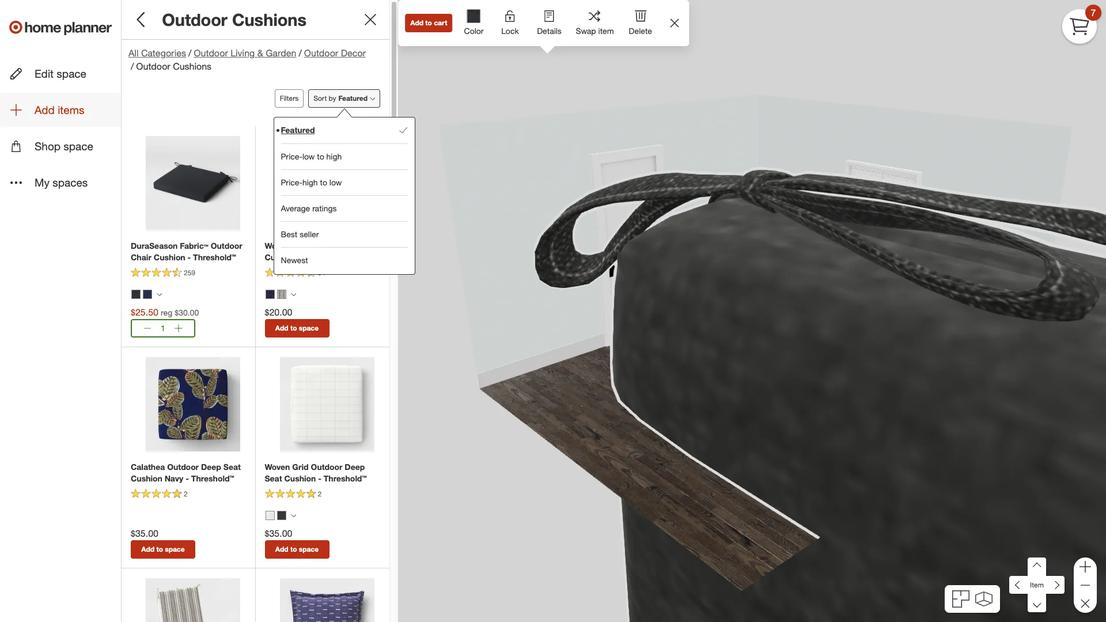 Task type: describe. For each thing, give the bounding box(es) containing it.
items
[[58, 103, 84, 117]]

outdoor cushions
[[162, 9, 307, 30]]

fabric™
[[180, 241, 209, 251]]

add items
[[35, 103, 84, 117]]

259
[[184, 269, 195, 277]]

all
[[129, 47, 139, 59]]

seat inside calathea outdoor deep seat cushion navy - threshold™
[[224, 462, 241, 472]]

outdoor inside the duraseason fabric™ outdoor chair cushion - threshold™
[[211, 241, 242, 251]]

grid
[[292, 462, 309, 472]]

lock
[[502, 26, 519, 36]]

average ratings link
[[281, 195, 408, 221]]

price- for low
[[281, 152, 303, 161]]

newest
[[281, 255, 308, 265]]

woven grid outdoor deep seat cushion - threshold™ image
[[280, 357, 375, 452]]

sort by featured
[[314, 94, 368, 103]]

calathea outdoor deep seat cushion navy - threshold™ image
[[146, 357, 240, 452]]

add inside "button"
[[411, 18, 424, 27]]

woven outdoor chair cushion - threshold™
[[265, 241, 347, 262]]

outdoor inside woven outdoor chair cushion - threshold™
[[292, 241, 324, 251]]

add to space button for $35.00
[[265, 540, 329, 559]]

add items button
[[0, 93, 121, 127]]

$20.00 add to space
[[265, 307, 319, 332]]

swap item
[[576, 26, 614, 36]]

cushions inside all categories / outdoor living & garden / outdoor decor / outdoor cushions
[[173, 61, 212, 72]]

move asset south by 6" image
[[1028, 594, 1047, 613]]

1 horizontal spatial high
[[327, 152, 342, 161]]

chair inside woven outdoor chair cushion - threshold™
[[326, 241, 347, 251]]

duraseason fabric™ outdoor chair cushion - threshold™
[[131, 241, 242, 262]]

woven grid outdoor deep seat cushion - threshold™ button
[[265, 462, 380, 485]]

woven outdoor chair cushion - threshold™ button
[[265, 240, 380, 263]]

2 for cushion
[[318, 490, 322, 499]]

7 button
[[1063, 5, 1102, 44]]

color button
[[457, 0, 491, 46]]

duraseason fabric™ outdoor chair cushion - threshold™ image
[[146, 136, 240, 231]]

price-high to low
[[281, 177, 342, 187]]

duraseason
[[131, 241, 178, 251]]

navy
[[165, 474, 184, 483]]

edit space
[[35, 67, 86, 80]]

filters button
[[275, 89, 304, 108]]

woven outdoor chair cushion - threshold™ image
[[280, 136, 375, 231]]

best
[[281, 229, 298, 239]]

swap
[[576, 26, 596, 36]]

charcoal image
[[131, 290, 141, 299]]

black image
[[277, 511, 286, 520]]

1 horizontal spatial /
[[188, 47, 192, 59]]

add to space button for $20.00
[[265, 319, 329, 338]]

arete outdoor pillow back navy - threshold™ image
[[280, 578, 375, 622]]

0 vertical spatial featured
[[339, 94, 368, 103]]

my spaces
[[35, 176, 88, 189]]

average ratings
[[281, 203, 337, 213]]

space inside $20.00 add to space
[[299, 324, 319, 332]]

84
[[318, 269, 326, 277]]

low inside price-high to low link
[[330, 177, 342, 187]]

newest link
[[281, 247, 408, 273]]

deep inside woven grid outdoor deep seat cushion - threshold™
[[345, 462, 365, 472]]

lock button
[[491, 0, 530, 44]]

shop space button
[[0, 129, 121, 163]]

black/neutrals image
[[277, 290, 286, 299]]

delete
[[629, 26, 652, 36]]

duraseason fabric™ outdoor chair cushion - threshold™ button
[[131, 240, 246, 263]]

edit space button
[[0, 56, 121, 91]]

to inside "button"
[[426, 18, 432, 27]]

outdoor inside calathea outdoor deep seat cushion navy - threshold™
[[167, 462, 199, 472]]

details
[[537, 26, 562, 36]]

cushion inside calathea outdoor deep seat cushion navy - threshold™
[[131, 474, 162, 483]]

shop
[[35, 140, 61, 153]]

my
[[35, 176, 50, 189]]

woven for $20.00
[[265, 241, 290, 251]]

garden
[[266, 47, 297, 59]]

all categories button
[[129, 47, 186, 60]]

spaces
[[53, 176, 88, 189]]

home planner landing page image
[[9, 9, 112, 46]]

item
[[1031, 581, 1044, 590]]

1 horizontal spatial cushions
[[232, 9, 307, 30]]

low inside 'price-low to high' link
[[303, 152, 315, 161]]

seat inside woven grid outdoor deep seat cushion - threshold™
[[265, 474, 282, 483]]

categories
[[141, 47, 186, 59]]

threshold™ inside the duraseason fabric™ outdoor chair cushion - threshold™
[[193, 252, 236, 262]]

outdoor down 'all categories' button
[[136, 61, 170, 72]]



Task type: vqa. For each thing, say whether or not it's contained in the screenshot.
THE "CUSHION"
yes



Task type: locate. For each thing, give the bounding box(es) containing it.
0 horizontal spatial high
[[303, 177, 318, 187]]

cushions
[[232, 9, 307, 30], [173, 61, 212, 72]]

price-low to high
[[281, 152, 342, 161]]

best seller
[[281, 229, 319, 239]]

$25.50 reg $30.00
[[131, 307, 199, 318]]

featured inside "link"
[[281, 125, 315, 135]]

1 vertical spatial low
[[330, 177, 342, 187]]

cushions up &
[[232, 9, 307, 30]]

0 horizontal spatial chair
[[131, 252, 152, 262]]

cushion down calathea
[[131, 474, 162, 483]]

1 horizontal spatial chair
[[326, 241, 347, 251]]

featured link
[[281, 118, 408, 143]]

2 $35.00 from the left
[[265, 528, 292, 539]]

front view button icon image
[[976, 592, 993, 607]]

add to cart button
[[405, 14, 453, 32]]

1 horizontal spatial deep
[[345, 462, 365, 472]]

low down 'price-low to high' link in the top left of the page
[[330, 177, 342, 187]]

$30.00
[[175, 308, 199, 318]]

outdoor right fabric™
[[211, 241, 242, 251]]

high up price-high to low link
[[327, 152, 342, 161]]

featured right by
[[339, 94, 368, 103]]

seller
[[300, 229, 319, 239]]

2 2 from the left
[[318, 490, 322, 499]]

outdoor up navy
[[167, 462, 199, 472]]

0 horizontal spatial 2
[[184, 490, 188, 499]]

woven grid outdoor deep seat cushion - threshold™
[[265, 462, 367, 483]]

&
[[257, 47, 263, 59]]

details button
[[530, 0, 569, 44]]

navy image
[[143, 290, 152, 299], [265, 290, 275, 299]]

add inside button
[[35, 103, 55, 117]]

outdoor down seller
[[292, 241, 324, 251]]

1 vertical spatial chair
[[131, 252, 152, 262]]

1 2 from the left
[[184, 490, 188, 499]]

average
[[281, 203, 310, 213]]

navy image left black/neutrals image
[[265, 290, 275, 299]]

by
[[329, 94, 336, 103]]

2 down woven grid outdoor deep seat cushion - threshold™ 'button'
[[318, 490, 322, 499]]

navy image right charcoal 'icon'
[[143, 290, 152, 299]]

add inside $20.00 add to space
[[275, 324, 289, 332]]

0 horizontal spatial $35.00 add to space
[[131, 528, 185, 554]]

woven down best
[[265, 241, 290, 251]]

-
[[188, 252, 191, 262], [299, 252, 302, 262], [186, 474, 189, 483], [318, 474, 322, 483]]

space up arete outdoor pillow back navy - threshold™ image
[[299, 545, 319, 554]]

move asset east by 6" image
[[1047, 576, 1065, 595]]

decor
[[341, 47, 366, 59]]

threshold™ inside calathea outdoor deep seat cushion navy - threshold™
[[191, 474, 234, 483]]

2 down the calathea outdoor deep seat cushion navy - threshold™ button
[[184, 490, 188, 499]]

space down 84
[[299, 324, 319, 332]]

- inside calathea outdoor deep seat cushion navy - threshold™
[[186, 474, 189, 483]]

color
[[464, 26, 484, 36]]

/ down all
[[131, 61, 134, 72]]

0 vertical spatial seat
[[224, 462, 241, 472]]

price- up the average
[[281, 177, 303, 187]]

best seller link
[[281, 221, 408, 247]]

outdoor left living
[[194, 47, 228, 59]]

my spaces button
[[0, 166, 121, 200]]

top view button icon image
[[953, 591, 970, 608]]

0 horizontal spatial featured
[[281, 125, 315, 135]]

item
[[599, 26, 614, 36]]

7
[[1091, 7, 1097, 18]]

0 vertical spatial woven
[[265, 241, 290, 251]]

0 horizontal spatial seat
[[224, 462, 241, 472]]

1 horizontal spatial $35.00 add to space
[[265, 528, 319, 554]]

0 horizontal spatial $35.00
[[131, 528, 158, 539]]

0 vertical spatial cushions
[[232, 9, 307, 30]]

woven left "grid"
[[265, 462, 290, 472]]

0 vertical spatial chair
[[326, 241, 347, 251]]

delete button
[[621, 0, 660, 44]]

deep
[[201, 462, 221, 472], [345, 462, 365, 472]]

low up price-high to low
[[303, 152, 315, 161]]

add
[[411, 18, 424, 27], [35, 103, 55, 117], [275, 324, 289, 332], [141, 545, 155, 554], [275, 545, 289, 554]]

threshold™ inside woven grid outdoor deep seat cushion - threshold™
[[324, 474, 367, 483]]

calathea outdoor deep seat cushion navy - threshold™ button
[[131, 462, 246, 485]]

edit
[[35, 67, 54, 80]]

price-
[[281, 152, 303, 161], [281, 177, 303, 187]]

all categories / outdoor living & garden / outdoor decor / outdoor cushions
[[129, 47, 366, 72]]

cream image
[[265, 511, 275, 520]]

price- for high
[[281, 177, 303, 187]]

outdoor up categories
[[162, 9, 228, 30]]

0 horizontal spatial cushions
[[173, 61, 212, 72]]

1 deep from the left
[[201, 462, 221, 472]]

0 vertical spatial price-
[[281, 152, 303, 161]]

$35.00
[[131, 528, 158, 539], [265, 528, 292, 539]]

to inside $20.00 add to space
[[290, 324, 297, 332]]

1 woven from the top
[[265, 241, 290, 251]]

1 horizontal spatial 2
[[318, 490, 322, 499]]

woven
[[265, 241, 290, 251], [265, 462, 290, 472]]

- inside woven outdoor chair cushion - threshold™
[[299, 252, 302, 262]]

living
[[231, 47, 255, 59]]

chair
[[326, 241, 347, 251], [131, 252, 152, 262]]

space right shop
[[64, 140, 93, 153]]

2 $35.00 add to space from the left
[[265, 528, 319, 554]]

low
[[303, 152, 315, 161], [330, 177, 342, 187]]

0 horizontal spatial /
[[131, 61, 134, 72]]

2 navy image from the left
[[265, 290, 275, 299]]

move asset north by 6" image
[[1028, 558, 1047, 576]]

1 vertical spatial high
[[303, 177, 318, 187]]

price-low to high link
[[281, 143, 408, 169]]

/ right categories
[[188, 47, 192, 59]]

woven for $35.00
[[265, 462, 290, 472]]

threshold™
[[193, 252, 236, 262], [304, 252, 347, 262], [191, 474, 234, 483], [324, 474, 367, 483]]

outdoor living & garden button
[[194, 47, 297, 60]]

1 $35.00 from the left
[[131, 528, 158, 539]]

1 navy image from the left
[[143, 290, 152, 299]]

2 woven from the top
[[265, 462, 290, 472]]

outdoor right "grid"
[[311, 462, 343, 472]]

move asset west by 6" image
[[1010, 576, 1029, 595]]

1 vertical spatial cushions
[[173, 61, 212, 72]]

cushion down duraseason in the left top of the page
[[154, 252, 185, 262]]

calathea outdoor deep seat cushion navy - threshold™
[[131, 462, 241, 483]]

2 price- from the top
[[281, 177, 303, 187]]

high
[[327, 152, 342, 161], [303, 177, 318, 187]]

outdoor decor button
[[304, 47, 366, 60]]

1 $35.00 add to space from the left
[[131, 528, 185, 554]]

1 vertical spatial seat
[[265, 474, 282, 483]]

chair inside the duraseason fabric™ outdoor chair cushion - threshold™
[[131, 252, 152, 262]]

cushion down "grid"
[[284, 474, 316, 483]]

cart
[[434, 18, 448, 27]]

1 price- from the top
[[281, 152, 303, 161]]

ratings
[[312, 203, 337, 213]]

calathea
[[131, 462, 165, 472]]

woven inside woven grid outdoor deep seat cushion - threshold™
[[265, 462, 290, 472]]

1 horizontal spatial $35.00
[[265, 528, 292, 539]]

sort
[[314, 94, 327, 103]]

0 horizontal spatial deep
[[201, 462, 221, 472]]

outdoor left decor
[[304, 47, 338, 59]]

space up the triangle stripe outdoor chair cushion black/neutrals - threshold™ image
[[165, 545, 185, 554]]

2 deep from the left
[[345, 462, 365, 472]]

$20.00
[[265, 307, 292, 318]]

$25.50
[[131, 307, 158, 318]]

cushion down best
[[265, 252, 296, 262]]

1 vertical spatial price-
[[281, 177, 303, 187]]

1 horizontal spatial featured
[[339, 94, 368, 103]]

shop space
[[35, 140, 93, 153]]

- inside woven grid outdoor deep seat cushion - threshold™
[[318, 474, 322, 483]]

to
[[426, 18, 432, 27], [317, 152, 324, 161], [320, 177, 327, 187], [290, 324, 297, 332], [156, 545, 163, 554], [290, 545, 297, 554]]

0 vertical spatial high
[[327, 152, 342, 161]]

threshold™ inside woven outdoor chair cushion - threshold™
[[304, 252, 347, 262]]

2 for navy
[[184, 490, 188, 499]]

1 horizontal spatial navy image
[[265, 290, 275, 299]]

woven inside woven outdoor chair cushion - threshold™
[[265, 241, 290, 251]]

$35.00 add to space
[[131, 528, 185, 554], [265, 528, 319, 554]]

1 horizontal spatial low
[[330, 177, 342, 187]]

filters
[[280, 94, 299, 103]]

/ right the garden
[[299, 47, 302, 59]]

price-high to low link
[[281, 169, 408, 195]]

cushion
[[154, 252, 185, 262], [265, 252, 296, 262], [131, 474, 162, 483], [284, 474, 316, 483]]

high down the price-low to high
[[303, 177, 318, 187]]

1 vertical spatial woven
[[265, 462, 290, 472]]

2 horizontal spatial /
[[299, 47, 302, 59]]

outdoor inside woven grid outdoor deep seat cushion - threshold™
[[311, 462, 343, 472]]

- inside the duraseason fabric™ outdoor chair cushion - threshold™
[[188, 252, 191, 262]]

space right edit
[[57, 67, 86, 80]]

0 horizontal spatial navy image
[[143, 290, 152, 299]]

/
[[188, 47, 192, 59], [299, 47, 302, 59], [131, 61, 134, 72]]

swap item button
[[569, 0, 621, 44]]

cushions down categories
[[173, 61, 212, 72]]

0 horizontal spatial low
[[303, 152, 315, 161]]

1 vertical spatial featured
[[281, 125, 315, 135]]

outdoor
[[162, 9, 228, 30], [194, 47, 228, 59], [304, 47, 338, 59], [136, 61, 170, 72], [211, 241, 242, 251], [292, 241, 324, 251], [167, 462, 199, 472], [311, 462, 343, 472]]

1 horizontal spatial seat
[[265, 474, 282, 483]]

cushion inside woven grid outdoor deep seat cushion - threshold™
[[284, 474, 316, 483]]

seat
[[224, 462, 241, 472], [265, 474, 282, 483]]

0 vertical spatial low
[[303, 152, 315, 161]]

featured up the price-low to high
[[281, 125, 315, 135]]

reg
[[161, 308, 173, 318]]

add to space button
[[265, 319, 329, 338], [131, 540, 195, 559], [265, 540, 329, 559]]

price- up price-high to low
[[281, 152, 303, 161]]

featured
[[339, 94, 368, 103], [281, 125, 315, 135]]

space
[[57, 67, 86, 80], [64, 140, 93, 153], [299, 324, 319, 332], [165, 545, 185, 554], [299, 545, 319, 554]]

2
[[184, 490, 188, 499], [318, 490, 322, 499]]

cushion inside woven outdoor chair cushion - threshold™
[[265, 252, 296, 262]]

add to cart
[[411, 18, 448, 27]]

cushion inside the duraseason fabric™ outdoor chair cushion - threshold™
[[154, 252, 185, 262]]

deep inside calathea outdoor deep seat cushion navy - threshold™
[[201, 462, 221, 472]]

triangle stripe outdoor chair cushion black/neutrals - threshold™ image
[[146, 578, 240, 622]]



